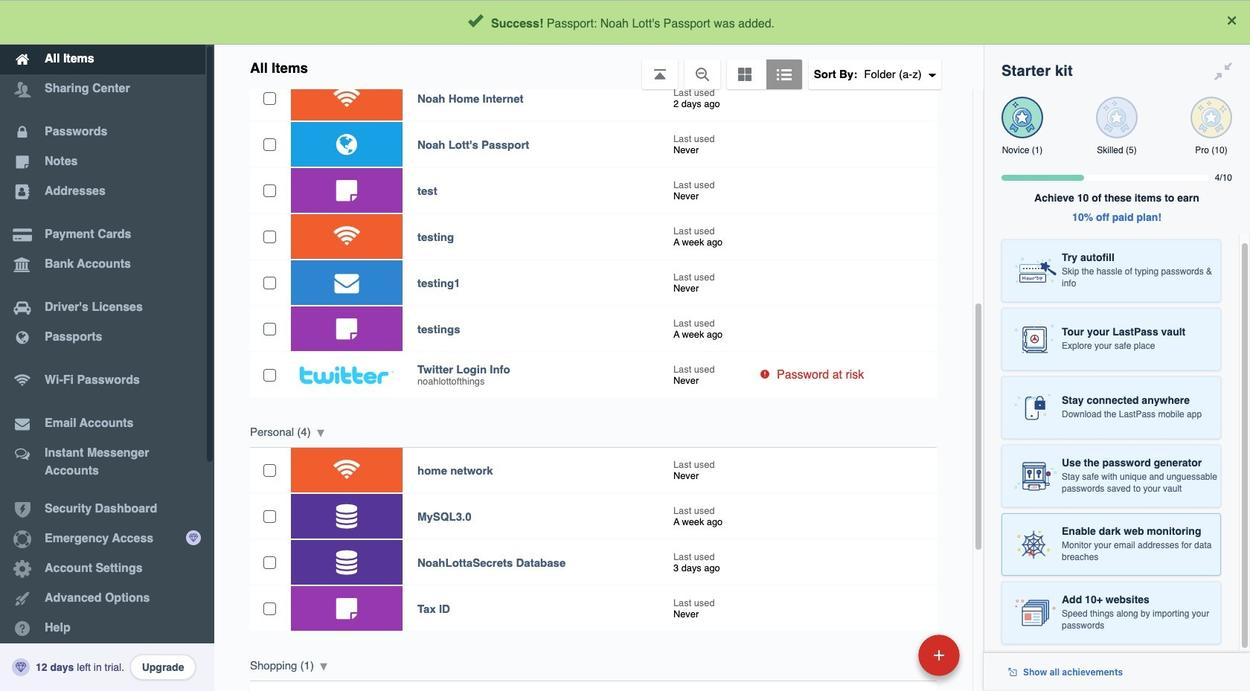 Task type: describe. For each thing, give the bounding box(es) containing it.
new item element
[[816, 634, 965, 676]]

new item navigation
[[816, 630, 969, 691]]

Search search field
[[359, 6, 953, 39]]

vault options navigation
[[214, 45, 984, 89]]

main navigation navigation
[[0, 0, 214, 691]]

search my vault text field
[[359, 6, 953, 39]]



Task type: locate. For each thing, give the bounding box(es) containing it.
alert
[[0, 0, 1250, 45]]



Task type: vqa. For each thing, say whether or not it's contained in the screenshot.
text box
no



